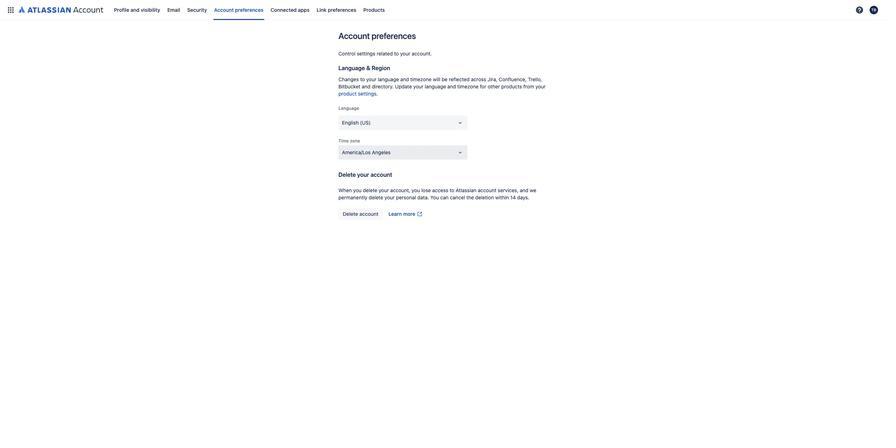 Task type: describe. For each thing, give the bounding box(es) containing it.
delete for delete account
[[343, 211, 358, 217]]

directory.
[[372, 84, 394, 90]]

0 vertical spatial account
[[371, 172, 392, 178]]

email
[[167, 7, 180, 13]]

permanently
[[339, 195, 368, 201]]

your down trello,
[[536, 84, 546, 90]]

profile
[[114, 7, 129, 13]]

bitbucket
[[339, 84, 361, 90]]

to inside changes to your language and timezone will be reflected across jira, confluence, trello, bitbucket and directory. update your language and timezone for other products from your product settings.
[[360, 76, 365, 82]]

connected apps link
[[269, 4, 312, 16]]

america/los angeles
[[342, 149, 391, 156]]

you
[[431, 195, 439, 201]]

your down the '&'
[[366, 76, 377, 82]]

banner containing profile and visibility
[[0, 0, 887, 20]]

switch to... image
[[6, 6, 15, 14]]

learn more link
[[385, 209, 427, 220]]

products
[[364, 7, 385, 13]]

account,
[[390, 187, 411, 194]]

your left account. on the top
[[400, 51, 411, 57]]

delete your account
[[339, 172, 392, 178]]

when
[[339, 187, 352, 194]]

control
[[339, 51, 356, 57]]

and up update
[[401, 76, 409, 82]]

data.
[[418, 195, 429, 201]]

from
[[524, 84, 534, 90]]

14
[[511, 195, 516, 201]]

trello,
[[528, 76, 542, 82]]

&
[[366, 65, 371, 71]]

visibility
[[141, 7, 160, 13]]

products link
[[362, 4, 387, 16]]

zone
[[350, 138, 360, 144]]

1 horizontal spatial to
[[394, 51, 399, 57]]

account inside "when you delete your account, you lose access to atlassian account services, and we permanently delete your personal data. you can cancel the deletion within 14 days."
[[478, 187, 497, 194]]

0 vertical spatial timezone
[[411, 76, 432, 82]]

security link
[[185, 4, 209, 16]]

your left account,
[[379, 187, 389, 194]]

manage profile menu element
[[4, 0, 854, 20]]

learn more
[[389, 211, 416, 217]]

your right update
[[414, 84, 424, 90]]

learn more image
[[417, 211, 423, 217]]

preferences for the account preferences link
[[235, 7, 264, 13]]

learn
[[389, 211, 402, 217]]

time zone
[[339, 138, 360, 144]]

and down be
[[448, 84, 456, 90]]

connected apps
[[271, 7, 310, 13]]

more
[[403, 211, 416, 217]]

to inside "when you delete your account, you lose access to atlassian account services, and we permanently delete your personal data. you can cancel the deletion within 14 days."
[[450, 187, 455, 194]]

security
[[187, 7, 207, 13]]

link preferences
[[317, 7, 356, 13]]

we
[[530, 187, 537, 194]]

1 horizontal spatial account preferences
[[339, 31, 416, 41]]

language & region
[[339, 65, 390, 71]]

control settings related to your account.
[[339, 51, 432, 57]]

can
[[441, 195, 449, 201]]

connected
[[271, 7, 297, 13]]

1 horizontal spatial account
[[339, 31, 370, 41]]

be
[[442, 76, 448, 82]]

link
[[317, 7, 327, 13]]

language for language
[[339, 106, 359, 111]]

jira,
[[488, 76, 498, 82]]

when you delete your account, you lose access to atlassian account services, and we permanently delete your personal data. you can cancel the deletion within 14 days.
[[339, 187, 537, 201]]

email link
[[165, 4, 182, 16]]

product settings. link
[[339, 91, 378, 97]]

products
[[502, 84, 522, 90]]

account preferences link
[[212, 4, 266, 16]]

delete for delete your account
[[339, 172, 356, 178]]

your down america/los angeles
[[357, 172, 369, 178]]

account inside the account preferences link
[[214, 7, 234, 13]]

settings
[[357, 51, 376, 57]]

will
[[433, 76, 441, 82]]



Task type: vqa. For each thing, say whether or not it's contained in the screenshot.
The 14
yes



Task type: locate. For each thing, give the bounding box(es) containing it.
and
[[131, 7, 140, 13], [401, 76, 409, 82], [362, 84, 371, 90], [448, 84, 456, 90], [520, 187, 529, 194]]

other
[[488, 84, 500, 90]]

0 horizontal spatial to
[[360, 76, 365, 82]]

2 horizontal spatial preferences
[[372, 31, 416, 41]]

cancel
[[450, 195, 465, 201]]

1 vertical spatial language
[[339, 106, 359, 111]]

open image
[[456, 119, 465, 127], [456, 148, 465, 157]]

delete down permanently
[[343, 211, 358, 217]]

changes
[[339, 76, 359, 82]]

1 vertical spatial delete
[[369, 195, 383, 201]]

2 vertical spatial to
[[450, 187, 455, 194]]

and inside "when you delete your account, you lose access to atlassian account services, and we permanently delete your personal data. you can cancel the deletion within 14 days."
[[520, 187, 529, 194]]

confluence,
[[499, 76, 527, 82]]

1 vertical spatial delete
[[343, 211, 358, 217]]

1 vertical spatial account
[[478, 187, 497, 194]]

related
[[377, 51, 393, 57]]

services,
[[498, 187, 519, 194]]

update
[[395, 84, 412, 90]]

account image
[[870, 6, 879, 14]]

1 you from the left
[[353, 187, 362, 194]]

account
[[214, 7, 234, 13], [339, 31, 370, 41]]

profile and visibility link
[[112, 4, 162, 16]]

and up days.
[[520, 187, 529, 194]]

1 horizontal spatial you
[[412, 187, 420, 194]]

open image for america/los angeles
[[456, 148, 465, 157]]

settings.
[[358, 91, 378, 97]]

delete
[[363, 187, 378, 194], [369, 195, 383, 201]]

time
[[339, 138, 349, 144]]

delete down delete your account
[[363, 187, 378, 194]]

delete account
[[343, 211, 379, 217]]

0 vertical spatial account
[[214, 7, 234, 13]]

2 open image from the top
[[456, 148, 465, 157]]

account down angeles
[[371, 172, 392, 178]]

1 vertical spatial open image
[[456, 148, 465, 157]]

english (us)
[[342, 120, 371, 126]]

personal
[[396, 195, 416, 201]]

0 vertical spatial delete
[[339, 172, 356, 178]]

timezone down the reflected
[[458, 84, 479, 90]]

2 you from the left
[[412, 187, 420, 194]]

2 horizontal spatial to
[[450, 187, 455, 194]]

preferences right link at the left top of page
[[328, 7, 356, 13]]

2 language from the top
[[339, 106, 359, 111]]

1 horizontal spatial language
[[425, 84, 446, 90]]

lose
[[422, 187, 431, 194]]

0 horizontal spatial account
[[214, 7, 234, 13]]

0 vertical spatial open image
[[456, 119, 465, 127]]

account right security
[[214, 7, 234, 13]]

timezone left will
[[411, 76, 432, 82]]

your down account,
[[385, 195, 395, 201]]

0 horizontal spatial timezone
[[411, 76, 432, 82]]

language up changes
[[339, 65, 365, 71]]

preferences for link preferences link
[[328, 7, 356, 13]]

you up permanently
[[353, 187, 362, 194]]

delete up the when
[[339, 172, 356, 178]]

0 vertical spatial delete
[[363, 187, 378, 194]]

(us)
[[360, 120, 371, 126]]

1 open image from the top
[[456, 119, 465, 127]]

0 horizontal spatial language
[[378, 76, 399, 82]]

0 vertical spatial account preferences
[[214, 7, 264, 13]]

None text field
[[342, 119, 344, 127], [342, 149, 344, 156], [342, 119, 344, 127], [342, 149, 344, 156]]

1 vertical spatial to
[[360, 76, 365, 82]]

america/los
[[342, 149, 371, 156]]

you
[[353, 187, 362, 194], [412, 187, 420, 194]]

1 vertical spatial timezone
[[458, 84, 479, 90]]

1 vertical spatial account
[[339, 31, 370, 41]]

language up english
[[339, 106, 359, 111]]

0 horizontal spatial account preferences
[[214, 7, 264, 13]]

across
[[471, 76, 487, 82]]

to down language & region
[[360, 76, 365, 82]]

language
[[378, 76, 399, 82], [425, 84, 446, 90]]

days.
[[517, 195, 530, 201]]

link preferences link
[[315, 4, 359, 16]]

preferences
[[235, 7, 264, 13], [328, 7, 356, 13], [372, 31, 416, 41]]

product
[[339, 91, 357, 97]]

0 vertical spatial to
[[394, 51, 399, 57]]

and up settings.
[[362, 84, 371, 90]]

1 horizontal spatial preferences
[[328, 7, 356, 13]]

account inside button
[[360, 211, 379, 217]]

preferences up control settings related to your account.
[[372, 31, 416, 41]]

delete account button
[[339, 209, 383, 220]]

english
[[342, 120, 359, 126]]

and inside profile and visibility link
[[131, 7, 140, 13]]

language up directory. at left top
[[378, 76, 399, 82]]

1 vertical spatial account preferences
[[339, 31, 416, 41]]

0 vertical spatial language
[[378, 76, 399, 82]]

preferences left connected
[[235, 7, 264, 13]]

language
[[339, 65, 365, 71], [339, 106, 359, 111]]

to
[[394, 51, 399, 57], [360, 76, 365, 82], [450, 187, 455, 194]]

apps
[[298, 7, 310, 13]]

help image
[[856, 6, 864, 14]]

and right profile
[[131, 7, 140, 13]]

1 horizontal spatial timezone
[[458, 84, 479, 90]]

0 horizontal spatial you
[[353, 187, 362, 194]]

within
[[496, 195, 509, 201]]

language for language & region
[[339, 65, 365, 71]]

timezone
[[411, 76, 432, 82], [458, 84, 479, 90]]

account
[[371, 172, 392, 178], [478, 187, 497, 194], [360, 211, 379, 217]]

reflected
[[449, 76, 470, 82]]

account up deletion
[[478, 187, 497, 194]]

to right related
[[394, 51, 399, 57]]

banner
[[0, 0, 887, 20]]

you up data.
[[412, 187, 420, 194]]

0 vertical spatial language
[[339, 65, 365, 71]]

atlassian
[[456, 187, 477, 194]]

account preferences inside manage profile menu element
[[214, 7, 264, 13]]

account.
[[412, 51, 432, 57]]

profile and visibility
[[114, 7, 160, 13]]

deletion
[[476, 195, 494, 201]]

angeles
[[372, 149, 391, 156]]

open image for english (us)
[[456, 119, 465, 127]]

account down permanently
[[360, 211, 379, 217]]

region
[[372, 65, 390, 71]]

account preferences
[[214, 7, 264, 13], [339, 31, 416, 41]]

to up cancel
[[450, 187, 455, 194]]

delete inside button
[[343, 211, 358, 217]]

2 vertical spatial account
[[360, 211, 379, 217]]

1 language from the top
[[339, 65, 365, 71]]

delete
[[339, 172, 356, 178], [343, 211, 358, 217]]

your
[[400, 51, 411, 57], [366, 76, 377, 82], [414, 84, 424, 90], [536, 84, 546, 90], [357, 172, 369, 178], [379, 187, 389, 194], [385, 195, 395, 201]]

access
[[433, 187, 449, 194]]

language down will
[[425, 84, 446, 90]]

0 horizontal spatial preferences
[[235, 7, 264, 13]]

for
[[480, 84, 487, 90]]

delete up delete account
[[369, 195, 383, 201]]

the
[[467, 195, 474, 201]]

account up 'control'
[[339, 31, 370, 41]]

changes to your language and timezone will be reflected across jira, confluence, trello, bitbucket and directory. update your language and timezone for other products from your product settings.
[[339, 76, 546, 97]]

1 vertical spatial language
[[425, 84, 446, 90]]



